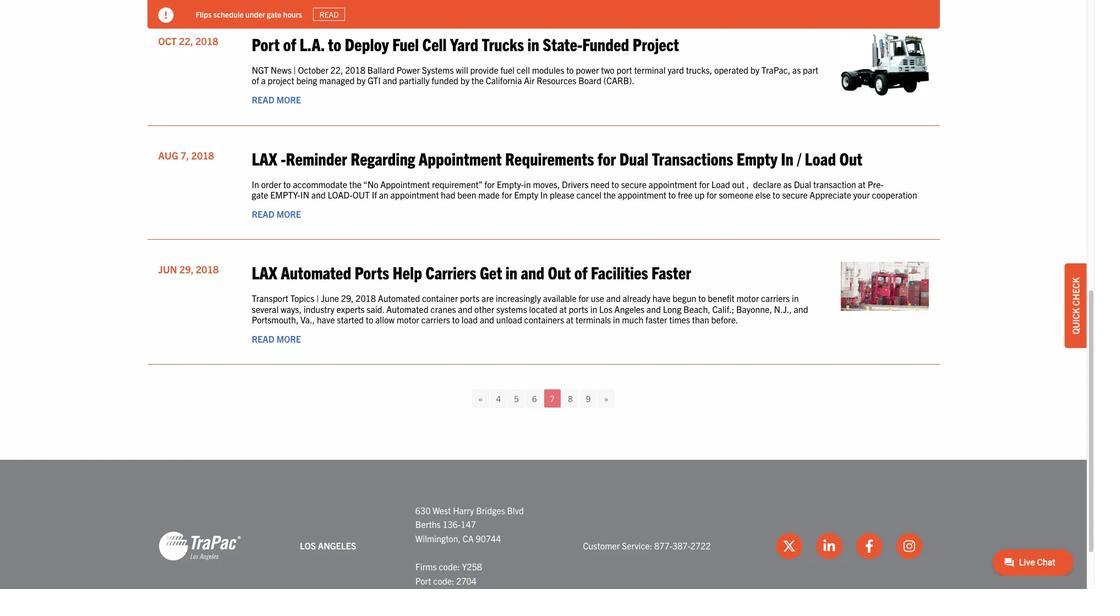 Task type: vqa. For each thing, say whether or not it's contained in the screenshot.
of THE READ MORE
yes



Task type: describe. For each thing, give the bounding box(es) containing it.
6 link
[[526, 390, 543, 408]]

yard
[[450, 33, 478, 54]]

0 vertical spatial empty
[[737, 147, 778, 169]]

for left empty-
[[485, 179, 495, 190]]

lax for lax automated ports help carriers get in and out of facilities faster
[[252, 262, 277, 283]]

lax automated ports help carriers get in and out of facilities faster article
[[147, 251, 940, 365]]

for right up
[[707, 189, 717, 200]]

0 vertical spatial out
[[840, 147, 863, 169]]

and right use
[[606, 293, 621, 304]]

regarding
[[351, 147, 415, 169]]

trapac,
[[762, 64, 791, 75]]

in order to accommodate the "no appointment requirement" for empty-in moves, drivers need to secure appointment for load out ,  declare as dual transaction at pre- gate empty-in and load-out if an appointment had been made for empty in please cancel the appointment to free up for someone else to secure appreciate your cooperation
[[252, 179, 917, 200]]

out
[[353, 189, 370, 200]]

systems
[[422, 64, 454, 75]]

made
[[478, 189, 500, 200]]

quick check link
[[1065, 263, 1087, 348]]

power
[[576, 64, 599, 75]]

transactions
[[652, 147, 733, 169]]

read more link for of
[[252, 94, 301, 105]]

help
[[393, 262, 422, 283]]

customer
[[583, 540, 620, 551]]

port inside article
[[252, 33, 280, 54]]

of inside "article"
[[574, 262, 588, 283]]

read more for -
[[252, 209, 301, 220]]

trucks,
[[686, 64, 712, 75]]

much
[[622, 314, 644, 325]]

news
[[271, 64, 292, 75]]

someone
[[719, 189, 754, 200]]

automated up topics
[[281, 262, 351, 283]]

to left free
[[669, 189, 676, 200]]

as inside in order to accommodate the "no appointment requirement" for empty-in moves, drivers need to secure appointment for load out ,  declare as dual transaction at pre- gate empty-in and load-out if an appointment had been made for empty in please cancel the appointment to free up for someone else to secure appreciate your cooperation
[[784, 179, 792, 190]]

modules
[[532, 64, 564, 75]]

managed
[[319, 75, 355, 86]]

y258
[[462, 562, 482, 573]]

to right order
[[283, 179, 291, 190]]

in left much
[[613, 314, 620, 325]]

calif.;
[[713, 304, 734, 315]]

allow
[[375, 314, 395, 325]]

read more for of
[[252, 94, 301, 105]]

port
[[617, 64, 632, 75]]

2722
[[691, 540, 711, 551]]

/
[[797, 147, 802, 169]]

container
[[422, 293, 458, 304]]

aug
[[158, 149, 178, 162]]

0 horizontal spatial the
[[349, 179, 362, 190]]

"no appointment
[[363, 179, 430, 190]]

experts
[[337, 304, 365, 315]]

state-
[[543, 33, 583, 54]]

two
[[601, 64, 615, 75]]

5
[[514, 394, 519, 404]]

port automation image
[[841, 262, 929, 311]]

systems
[[497, 304, 527, 315]]

angeles inside footer
[[318, 540, 356, 551]]

in
[[301, 189, 309, 200]]

cooperation
[[872, 189, 917, 200]]

for up need
[[598, 147, 616, 169]]

los angeles image
[[158, 531, 241, 562]]

operated
[[714, 64, 749, 75]]

and left other
[[458, 304, 473, 315]]

2018 for lax -reminder regarding appointment requirements for dual transactions empty in / load out
[[191, 149, 214, 162]]

times
[[669, 314, 690, 325]]

increasingly
[[496, 293, 541, 304]]

october
[[298, 64, 329, 75]]

147
[[461, 519, 476, 530]]

aug 7, 2018
[[158, 149, 214, 162]]

and inside ngt news | october 22, 2018  ballard power systems will provide fuel cell modules to power two port terminal yard trucks, operated by trapac, as part of a project being managed by gti and partially funded by the california air resources board (carb).
[[383, 75, 397, 86]]

0 horizontal spatial 29,
[[180, 263, 194, 276]]

berths
[[416, 519, 441, 530]]

0 vertical spatial 22,
[[179, 35, 193, 47]]

0 vertical spatial code:
[[439, 562, 460, 573]]

bridges
[[476, 505, 505, 516]]

and inside in order to accommodate the "no appointment requirement" for empty-in moves, drivers need to secure appointment for load out ,  declare as dual transaction at pre- gate empty-in and load-out if an appointment had been made for empty in please cancel the appointment to free up for someone else to secure appreciate your cooperation
[[311, 189, 326, 200]]

empty inside in order to accommodate the "no appointment requirement" for empty-in moves, drivers need to secure appointment for load out ,  declare as dual transaction at pre- gate empty-in and load-out if an appointment had been made for empty in please cancel the appointment to free up for someone else to secure appreciate your cooperation
[[514, 189, 538, 200]]

empty-
[[497, 179, 524, 190]]

2 horizontal spatial by
[[751, 64, 760, 75]]

to inside ngt news | october 22, 2018  ballard power systems will provide fuel cell modules to power two port terminal yard trucks, operated by trapac, as part of a project being managed by gti and partially funded by the california air resources board (carb).
[[566, 64, 574, 75]]

benefit
[[708, 293, 735, 304]]

of inside ngt news | october 22, 2018  ballard power systems will provide fuel cell modules to power two port terminal yard trucks, operated by trapac, as part of a project being managed by gti and partially funded by the california air resources board (carb).
[[252, 75, 259, 86]]

0 horizontal spatial out
[[548, 262, 571, 283]]

to left 'allow'
[[366, 314, 373, 325]]

project
[[633, 33, 679, 54]]

already
[[623, 293, 651, 304]]

blvd
[[507, 505, 524, 516]]

(carb).
[[604, 75, 635, 86]]

yard
[[668, 64, 684, 75]]

0 horizontal spatial ports
[[460, 293, 480, 304]]

read for -
[[252, 209, 275, 220]]

to right need
[[612, 179, 619, 190]]

dual inside in order to accommodate the "no appointment requirement" for empty-in moves, drivers need to secure appointment for load out ,  declare as dual transaction at pre- gate empty-in and load-out if an appointment had been made for empty in please cancel the appointment to free up for someone else to secure appreciate your cooperation
[[794, 179, 812, 190]]

as inside ngt news | october 22, 2018  ballard power systems will provide fuel cell modules to power two port terminal yard trucks, operated by trapac, as part of a project being managed by gti and partially funded by the california air resources board (carb).
[[793, 64, 801, 75]]

9 link
[[580, 390, 597, 408]]

appointment had been
[[391, 189, 476, 200]]

and right load
[[480, 314, 494, 325]]

for inside "transport topics | june 29, 2018   automated container ports are increasingly available for use and already have begun to benefit motor carriers in several ways, industry experts said. automated cranes and other systems located at ports in los angeles and long beach, calif.; bayonne, n.j., and portsmouth, va., have started to allow motor carriers to load and unload containers at terminals in much faster times than before."
[[579, 293, 589, 304]]

resources
[[537, 75, 577, 86]]

oct
[[158, 35, 177, 47]]

industry
[[304, 304, 335, 315]]

port of l.a. to deploy fuel cell yard trucks in state-funded project
[[252, 33, 679, 54]]

load-
[[328, 189, 353, 200]]

automated right said.
[[386, 304, 429, 315]]

fuel
[[392, 33, 419, 54]]

1 horizontal spatial by
[[461, 75, 470, 86]]

read for automated
[[252, 334, 275, 345]]

2 horizontal spatial the
[[604, 189, 616, 200]]

free
[[678, 189, 693, 200]]

service:
[[622, 540, 653, 551]]

0 horizontal spatial secure
[[621, 179, 647, 190]]

terminals
[[576, 314, 611, 325]]

flips
[[196, 9, 212, 19]]

transport topics | june 29, 2018   automated container ports are increasingly available for use and already have begun to benefit motor carriers in several ways, industry experts said. automated cranes and other systems located at ports in los angeles and long beach, calif.; bayonne, n.j., and portsmouth, va., have started to allow motor carriers to load and unload containers at terminals in much faster times than before.
[[252, 293, 808, 325]]

appointment for
[[649, 179, 710, 190]]

2018 inside "transport topics | june 29, 2018   automated container ports are increasingly available for use and already have begun to benefit motor carriers in several ways, industry experts said. automated cranes and other systems located at ports in los angeles and long beach, calif.; bayonne, n.j., and portsmouth, va., have started to allow motor carriers to load and unload containers at terminals in much faster times than before."
[[356, 293, 376, 304]]

else
[[756, 189, 771, 200]]

hours
[[283, 9, 302, 19]]

for right "made"
[[502, 189, 512, 200]]

several
[[252, 304, 279, 315]]

out
[[732, 179, 745, 190]]

cell
[[422, 33, 447, 54]]

1 horizontal spatial carriers
[[761, 293, 790, 304]]

lax for lax -reminder regarding appointment requirements for dual transactions empty in / load out
[[252, 147, 277, 169]]

firms code:  y258 port code:  2704
[[416, 562, 482, 587]]

accommodate
[[293, 179, 347, 190]]

use
[[591, 293, 604, 304]]

ca
[[463, 533, 474, 544]]

8 link
[[562, 390, 579, 408]]

project
[[268, 75, 294, 86]]

said.
[[367, 304, 384, 315]]

1 horizontal spatial load
[[805, 147, 836, 169]]

quick
[[1071, 308, 1082, 334]]

4
[[496, 394, 501, 404]]

7
[[550, 394, 555, 404]]

transport
[[252, 293, 288, 304]]

schedule
[[213, 9, 244, 19]]

gate
[[267, 9, 281, 19]]

firms
[[416, 562, 437, 573]]



Task type: locate. For each thing, give the bounding box(es) containing it.
2 horizontal spatial of
[[574, 262, 588, 283]]

1 horizontal spatial secure
[[782, 189, 808, 200]]

1 horizontal spatial los
[[599, 304, 613, 315]]

1 vertical spatial port
[[416, 576, 431, 587]]

22, right october
[[331, 64, 343, 75]]

port
[[252, 33, 280, 54], [416, 576, 431, 587]]

in
[[528, 33, 539, 54], [524, 179, 531, 190], [506, 262, 518, 283], [792, 293, 799, 304], [590, 304, 597, 315], [613, 314, 620, 325]]

load left out
[[712, 179, 730, 190]]

and right gti at the left
[[383, 75, 397, 86]]

in right get
[[506, 262, 518, 283]]

west
[[433, 505, 451, 516]]

0 vertical spatial read more
[[252, 94, 301, 105]]

motor right 'allow'
[[397, 314, 419, 325]]

0 vertical spatial more
[[277, 94, 301, 105]]

0 vertical spatial read more link
[[252, 94, 301, 105]]

fuel
[[501, 64, 515, 75]]

at right located
[[559, 304, 567, 315]]

to right 'else'
[[773, 189, 780, 200]]

out up available
[[548, 262, 571, 283]]

lax
[[252, 147, 277, 169], [252, 262, 277, 283]]

los inside footer
[[300, 540, 316, 551]]

1 vertical spatial as
[[784, 179, 792, 190]]

29, inside "transport topics | june 29, 2018   automated container ports are increasingly available for use and already have begun to benefit motor carriers in several ways, industry experts said. automated cranes and other systems located at ports in los angeles and long beach, calif.; bayonne, n.j., and portsmouth, va., have started to allow motor carriers to load and unload containers at terminals in much faster times than before."
[[341, 293, 354, 304]]

by left gti at the left
[[357, 75, 366, 86]]

cell
[[517, 64, 530, 75]]

»
[[604, 394, 609, 404]]

article
[[147, 0, 940, 11]]

in inside in order to accommodate the "no appointment requirement" for empty-in moves, drivers need to secure appointment for load out ,  declare as dual transaction at pre- gate empty-in and load-out if an appointment had been made for empty in please cancel the appointment to free up for someone else to secure appreciate your cooperation
[[524, 179, 531, 190]]

more inside port of l.a. to deploy fuel cell yard trucks in state-funded project article
[[277, 94, 301, 105]]

drivers
[[562, 179, 589, 190]]

to right l.a.
[[328, 33, 341, 54]]

angeles inside "transport topics | june 29, 2018   automated container ports are increasingly available for use and already have begun to benefit motor carriers in several ways, industry experts said. automated cranes and other systems located at ports in los angeles and long beach, calif.; bayonne, n.j., and portsmouth, va., have started to allow motor carriers to load and unload containers at terminals in much faster times than before."
[[615, 304, 645, 315]]

| inside ngt news | october 22, 2018  ballard power systems will provide fuel cell modules to power two port terminal yard trucks, operated by trapac, as part of a project being managed by gti and partially funded by the california air resources board (carb).
[[294, 64, 296, 75]]

automated
[[281, 262, 351, 283], [378, 293, 420, 304], [386, 304, 429, 315]]

requirement"
[[432, 179, 483, 190]]

more inside lax -reminder regarding appointment requirements for dual transactions empty in / load out "article"
[[277, 209, 301, 220]]

out up the transaction
[[840, 147, 863, 169]]

more
[[277, 94, 301, 105], [277, 209, 301, 220], [277, 334, 301, 345]]

0 horizontal spatial 22,
[[179, 35, 193, 47]]

cancel
[[577, 189, 602, 200]]

1 horizontal spatial 29,
[[341, 293, 354, 304]]

motor right benefit on the right
[[737, 293, 759, 304]]

in left the / on the right of page
[[781, 147, 794, 169]]

need
[[591, 179, 610, 190]]

0 vertical spatial dual
[[620, 147, 649, 169]]

1 vertical spatial dual
[[794, 179, 812, 190]]

read more link inside port of l.a. to deploy fuel cell yard trucks in state-funded project article
[[252, 94, 301, 105]]

read more down portsmouth,
[[252, 334, 301, 345]]

in right n.j., at the bottom right
[[792, 293, 799, 304]]

6
[[532, 394, 537, 404]]

by right funded
[[461, 75, 470, 86]]

and right n.j., at the bottom right
[[794, 304, 808, 315]]

29,
[[180, 263, 194, 276], [341, 293, 354, 304]]

the right will
[[472, 75, 484, 86]]

| inside "transport topics | june 29, 2018   automated container ports are increasingly available for use and already have begun to benefit motor carriers in several ways, industry experts said. automated cranes and other systems located at ports in los angeles and long beach, calif.; bayonne, n.j., and portsmouth, va., have started to allow motor carriers to load and unload containers at terminals in much faster times than before."
[[317, 293, 319, 304]]

more down gate empty-
[[277, 209, 301, 220]]

0 horizontal spatial have
[[317, 314, 335, 325]]

2018 up started
[[356, 293, 376, 304]]

1 horizontal spatial the
[[472, 75, 484, 86]]

read more link down portsmouth,
[[252, 334, 301, 345]]

read up l.a.
[[320, 9, 339, 19]]

1 horizontal spatial dual
[[794, 179, 812, 190]]

2 read more link from the top
[[252, 209, 301, 220]]

1 horizontal spatial motor
[[737, 293, 759, 304]]

more inside lax automated ports help carriers get in and out of facilities faster "article"
[[277, 334, 301, 345]]

carriers
[[426, 262, 476, 283]]

1 vertical spatial 22,
[[331, 64, 343, 75]]

have
[[653, 293, 671, 304], [317, 314, 335, 325]]

0 vertical spatial los
[[599, 304, 613, 315]]

1 vertical spatial of
[[252, 75, 259, 86]]

2 more from the top
[[277, 209, 301, 220]]

1 vertical spatial code:
[[433, 576, 454, 587]]

630
[[416, 505, 431, 516]]

to
[[328, 33, 341, 54], [566, 64, 574, 75], [283, 179, 291, 190], [612, 179, 619, 190], [669, 189, 676, 200], [773, 189, 780, 200], [699, 293, 706, 304], [366, 314, 373, 325], [452, 314, 460, 325]]

2 vertical spatial read more link
[[252, 334, 301, 345]]

22, right 'oct'
[[179, 35, 193, 47]]

pre-
[[868, 179, 884, 190]]

read more link down project
[[252, 94, 301, 105]]

the right cancel
[[604, 189, 616, 200]]

0 horizontal spatial port
[[252, 33, 280, 54]]

1 vertical spatial lax
[[252, 262, 277, 283]]

solid image
[[158, 8, 174, 23]]

4 link
[[490, 390, 507, 408]]

read
[[320, 9, 339, 19], [252, 94, 275, 105], [252, 209, 275, 220], [252, 334, 275, 345]]

as right ,  declare
[[784, 179, 792, 190]]

2018 left gti at the left
[[345, 64, 365, 75]]

los inside "transport topics | june 29, 2018   automated container ports are increasingly available for use and already have begun to benefit motor carriers in several ways, industry experts said. automated cranes and other systems located at ports in los angeles and long beach, calif.; bayonne, n.j., and portsmouth, va., have started to allow motor carriers to load and unload containers at terminals in much faster times than before."
[[599, 304, 613, 315]]

| left june
[[317, 293, 319, 304]]

1 horizontal spatial port
[[416, 576, 431, 587]]

9
[[586, 394, 591, 404]]

3 read more from the top
[[252, 334, 301, 345]]

3 read more link from the top
[[252, 334, 301, 345]]

empty up ,  declare
[[737, 147, 778, 169]]

containers
[[524, 314, 564, 325]]

to left load
[[452, 314, 460, 325]]

by left trapac,
[[751, 64, 760, 75]]

in left "moves,"
[[524, 179, 531, 190]]

and right the in
[[311, 189, 326, 200]]

2 horizontal spatial in
[[781, 147, 794, 169]]

8
[[568, 394, 573, 404]]

2 read more from the top
[[252, 209, 301, 220]]

1 vertical spatial |
[[317, 293, 319, 304]]

ports
[[460, 293, 480, 304], [569, 304, 588, 315]]

code: down firms at the bottom of page
[[433, 576, 454, 587]]

harry
[[453, 505, 474, 516]]

read down portsmouth,
[[252, 334, 275, 345]]

1 vertical spatial empty
[[514, 189, 538, 200]]

dual up appointment on the top right
[[620, 147, 649, 169]]

1 vertical spatial load
[[712, 179, 730, 190]]

automated up 'allow'
[[378, 293, 420, 304]]

1 more from the top
[[277, 94, 301, 105]]

2018 inside lax -reminder regarding appointment requirements for dual transactions empty in / load out "article"
[[191, 149, 214, 162]]

more for -
[[277, 209, 301, 220]]

the
[[472, 75, 484, 86], [349, 179, 362, 190], [604, 189, 616, 200]]

1 read more link from the top
[[252, 94, 301, 105]]

0 horizontal spatial angeles
[[318, 540, 356, 551]]

2 vertical spatial read more
[[252, 334, 301, 345]]

gti
[[368, 75, 381, 86]]

read more link down gate empty-
[[252, 209, 301, 220]]

1 horizontal spatial out
[[840, 147, 863, 169]]

1 horizontal spatial angeles
[[615, 304, 645, 315]]

more down project
[[277, 94, 301, 105]]

partially
[[399, 75, 430, 86]]

of left l.a.
[[283, 33, 296, 54]]

have right va.,
[[317, 314, 335, 325]]

check
[[1071, 277, 1082, 306]]

0 vertical spatial lax
[[252, 147, 277, 169]]

a
[[261, 75, 266, 86]]

funded
[[583, 33, 629, 54]]

secure right 'else'
[[782, 189, 808, 200]]

5 link
[[508, 390, 525, 408]]

2018 down "flips" at the top left of the page
[[196, 35, 218, 47]]

0 vertical spatial load
[[805, 147, 836, 169]]

more for of
[[277, 94, 301, 105]]

at down available
[[566, 314, 574, 325]]

dual down the / on the right of page
[[794, 179, 812, 190]]

1 vertical spatial more
[[277, 209, 301, 220]]

0 horizontal spatial |
[[294, 64, 296, 75]]

0 horizontal spatial los
[[300, 540, 316, 551]]

carriers right calif.;
[[761, 293, 790, 304]]

read down gate empty-
[[252, 209, 275, 220]]

0 horizontal spatial by
[[357, 75, 366, 86]]

2704
[[456, 576, 477, 587]]

jun 29, 2018
[[158, 263, 219, 276]]

in left please
[[541, 189, 548, 200]]

in inside article
[[528, 33, 539, 54]]

in left order
[[252, 179, 259, 190]]

empty
[[737, 147, 778, 169], [514, 189, 538, 200]]

1 vertical spatial have
[[317, 314, 335, 325]]

1 horizontal spatial ports
[[569, 304, 588, 315]]

1 horizontal spatial of
[[283, 33, 296, 54]]

2 vertical spatial more
[[277, 334, 301, 345]]

0 vertical spatial port
[[252, 33, 280, 54]]

have up faster
[[653, 293, 671, 304]]

1 horizontal spatial have
[[653, 293, 671, 304]]

faster
[[652, 262, 691, 283]]

the inside ngt news | october 22, 2018  ballard power systems will provide fuel cell modules to power two port terminal yard trucks, operated by trapac, as part of a project being managed by gti and partially funded by the california air resources board (carb).
[[472, 75, 484, 86]]

0 vertical spatial as
[[793, 64, 801, 75]]

read more inside lax automated ports help carriers get in and out of facilities faster "article"
[[252, 334, 301, 345]]

1 vertical spatial read more
[[252, 209, 301, 220]]

0 horizontal spatial carriers
[[421, 314, 450, 325]]

board
[[579, 75, 602, 86]]

lax left -
[[252, 147, 277, 169]]

customer service: 877-387-2722
[[583, 540, 711, 551]]

0 vertical spatial motor
[[737, 293, 759, 304]]

footer containing 630 west harry bridges blvd
[[0, 460, 1087, 590]]

1 vertical spatial 29,
[[341, 293, 354, 304]]

l.a.
[[300, 33, 325, 54]]

1 vertical spatial motor
[[397, 314, 419, 325]]

california
[[486, 75, 522, 86]]

of up available
[[574, 262, 588, 283]]

secure
[[621, 179, 647, 190], [782, 189, 808, 200]]

port inside firms code:  y258 port code:  2704
[[416, 576, 431, 587]]

more for automated
[[277, 334, 301, 345]]

read more
[[252, 94, 301, 105], [252, 209, 301, 220], [252, 334, 301, 345]]

22, inside ngt news | october 22, 2018  ballard power systems will provide fuel cell modules to power two port terminal yard trucks, operated by trapac, as part of a project being managed by gti and partially funded by the california air resources board (carb).
[[331, 64, 343, 75]]

| right news
[[294, 64, 296, 75]]

0 horizontal spatial motor
[[397, 314, 419, 325]]

footer
[[0, 460, 1087, 590]]

2018 for lax automated ports help carriers get in and out of facilities faster
[[196, 263, 219, 276]]

are
[[482, 293, 494, 304]]

in up cell
[[528, 33, 539, 54]]

read inside port of l.a. to deploy fuel cell yard trucks in state-funded project article
[[252, 94, 275, 105]]

29, right "jun"
[[180, 263, 194, 276]]

read more down gate empty-
[[252, 209, 301, 220]]

provide
[[470, 64, 499, 75]]

more down portsmouth,
[[277, 334, 301, 345]]

1 horizontal spatial |
[[317, 293, 319, 304]]

wilmington,
[[416, 533, 461, 544]]

port down firms at the bottom of page
[[416, 576, 431, 587]]

before.
[[711, 314, 738, 325]]

0 horizontal spatial dual
[[620, 147, 649, 169]]

0 vertical spatial angeles
[[615, 304, 645, 315]]

ports left are
[[460, 293, 480, 304]]

port up ngt
[[252, 33, 280, 54]]

lax up transport
[[252, 262, 277, 283]]

code: up "2704"
[[439, 562, 460, 573]]

1 lax from the top
[[252, 147, 277, 169]]

0 vertical spatial carriers
[[761, 293, 790, 304]]

as left part
[[793, 64, 801, 75]]

read more inside port of l.a. to deploy fuel cell yard trucks in state-funded project article
[[252, 94, 301, 105]]

2018 for port of l.a. to deploy fuel cell yard trucks in state-funded project
[[196, 35, 218, 47]]

read more link for -
[[252, 209, 301, 220]]

read inside lax -reminder regarding appointment requirements for dual transactions empty in / load out "article"
[[252, 209, 275, 220]]

ports left use
[[569, 304, 588, 315]]

read down a
[[252, 94, 275, 105]]

carriers down the container
[[421, 314, 450, 325]]

at left the pre-
[[858, 179, 866, 190]]

for left use
[[579, 293, 589, 304]]

in right available
[[590, 304, 597, 315]]

bayonne,
[[736, 304, 772, 315]]

unload
[[496, 314, 522, 325]]

2 lax from the top
[[252, 262, 277, 283]]

2018 inside ngt news | october 22, 2018  ballard power systems will provide fuel cell modules to power two port terminal yard trucks, operated by trapac, as part of a project being managed by gti and partially funded by the california air resources board (carb).
[[345, 64, 365, 75]]

reminder
[[286, 147, 347, 169]]

appointment
[[618, 189, 667, 200]]

load right the / on the right of page
[[805, 147, 836, 169]]

1 horizontal spatial 22,
[[331, 64, 343, 75]]

and up increasingly
[[521, 262, 545, 283]]

long
[[663, 304, 682, 315]]

1 horizontal spatial in
[[541, 189, 548, 200]]

at inside in order to accommodate the "no appointment requirement" for empty-in moves, drivers need to secure appointment for load out ,  declare as dual transaction at pre- gate empty-in and load-out if an appointment had been made for empty in please cancel the appointment to free up for someone else to secure appreciate your cooperation
[[858, 179, 866, 190]]

| for automated
[[317, 293, 319, 304]]

trucks
[[482, 33, 524, 54]]

1 horizontal spatial empty
[[737, 147, 778, 169]]

to left power
[[566, 64, 574, 75]]

|
[[294, 64, 296, 75], [317, 293, 319, 304]]

1 vertical spatial read more link
[[252, 209, 301, 220]]

empty left please
[[514, 189, 538, 200]]

read more link inside lax automated ports help carriers get in and out of facilities faster "article"
[[252, 334, 301, 345]]

1 vertical spatial carriers
[[421, 314, 450, 325]]

29, right june
[[341, 293, 354, 304]]

part
[[803, 64, 819, 75]]

read more for automated
[[252, 334, 301, 345]]

«
[[479, 394, 483, 404]]

2018 right '7,'
[[191, 149, 214, 162]]

read for of
[[252, 94, 275, 105]]

0 vertical spatial 29,
[[180, 263, 194, 276]]

gate empty-
[[252, 189, 301, 200]]

-
[[281, 147, 286, 169]]

to right "begun"
[[699, 293, 706, 304]]

ngt
[[252, 64, 269, 75]]

0 vertical spatial |
[[294, 64, 296, 75]]

port of l.a. to deploy fuel cell yard trucks in state-funded project article
[[147, 22, 940, 126]]

june
[[321, 293, 339, 304]]

load inside in order to accommodate the "no appointment requirement" for empty-in moves, drivers need to secure appointment for load out ,  declare as dual transaction at pre- gate empty-in and load-out if an appointment had been made for empty in please cancel the appointment to free up for someone else to secure appreciate your cooperation
[[712, 179, 730, 190]]

read more link for automated
[[252, 334, 301, 345]]

appreciate
[[810, 189, 852, 200]]

terminal
[[634, 64, 666, 75]]

1 read more from the top
[[252, 94, 301, 105]]

0 vertical spatial of
[[283, 33, 296, 54]]

0 vertical spatial have
[[653, 293, 671, 304]]

0 horizontal spatial of
[[252, 75, 259, 86]]

and left the long
[[647, 304, 661, 315]]

will
[[456, 64, 468, 75]]

lax -reminder regarding appointment requirements for dual transactions empty in / load out article
[[147, 137, 940, 240]]

1 vertical spatial los
[[300, 540, 316, 551]]

2 vertical spatial of
[[574, 262, 588, 283]]

7,
[[181, 149, 189, 162]]

3 more from the top
[[277, 334, 301, 345]]

| for of
[[294, 64, 296, 75]]

n.j.,
[[774, 304, 792, 315]]

read inside lax automated ports help carriers get in and out of facilities faster "article"
[[252, 334, 275, 345]]

0 horizontal spatial empty
[[514, 189, 538, 200]]

877-
[[655, 540, 673, 551]]

ports
[[355, 262, 389, 283]]

faster
[[646, 314, 667, 325]]

requirements
[[505, 147, 594, 169]]

read more link inside lax -reminder regarding appointment requirements for dual transactions empty in / load out "article"
[[252, 209, 301, 220]]

the left "if"
[[349, 179, 362, 190]]

available
[[543, 293, 577, 304]]

please
[[550, 189, 575, 200]]

0 horizontal spatial in
[[252, 179, 259, 190]]

cranes
[[431, 304, 456, 315]]

read more down project
[[252, 94, 301, 105]]

secure right need
[[621, 179, 647, 190]]

read more inside lax -reminder regarding appointment requirements for dual transactions empty in / load out "article"
[[252, 209, 301, 220]]

22,
[[179, 35, 193, 47], [331, 64, 343, 75]]

1 vertical spatial out
[[548, 262, 571, 283]]

0 horizontal spatial load
[[712, 179, 730, 190]]

of left a
[[252, 75, 259, 86]]

1 vertical spatial angeles
[[318, 540, 356, 551]]

2018 right "jun"
[[196, 263, 219, 276]]



